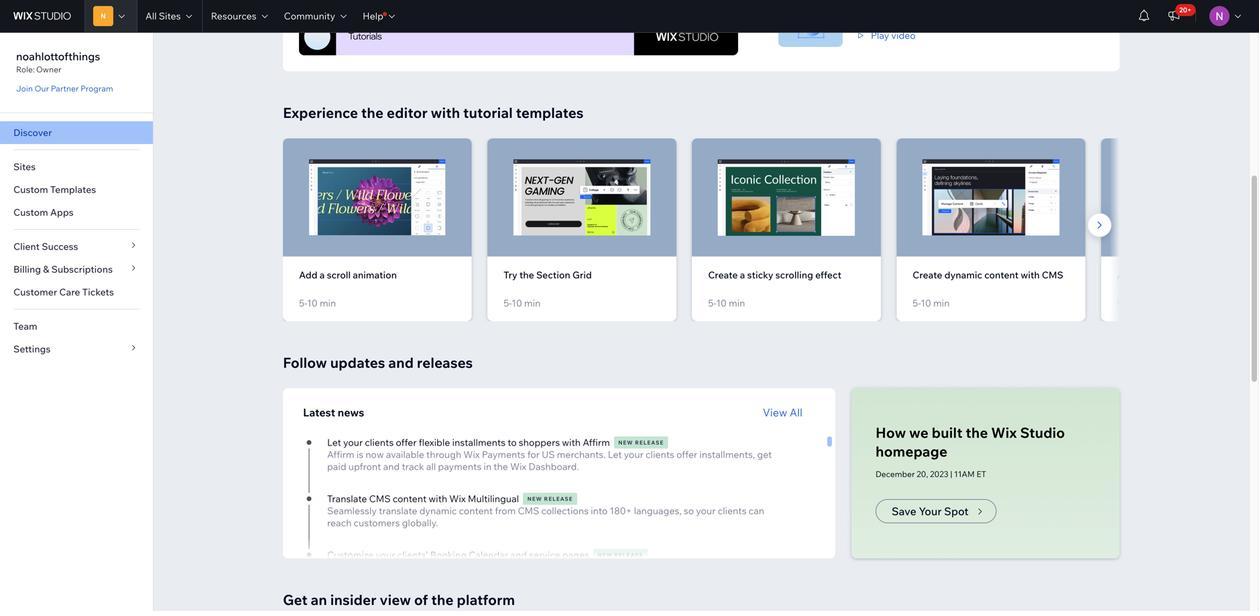 Task type: describe. For each thing, give the bounding box(es) containing it.
0 horizontal spatial cms
[[369, 493, 391, 505]]

add a reveal animation
[[1118, 269, 1218, 281]]

custom templates
[[13, 184, 96, 196]]

team
[[13, 321, 37, 332]]

enter full screen image
[[712, 28, 729, 46]]

editor
[[387, 104, 428, 122]]

the right of at the bottom of page
[[431, 592, 454, 609]]

20,
[[917, 469, 929, 480]]

view
[[380, 592, 411, 609]]

play
[[871, 30, 890, 41]]

get an insider view of the platform
[[283, 592, 515, 609]]

00:06
[[358, 32, 378, 42]]

follow
[[283, 354, 327, 372]]

with for cms
[[1021, 269, 1040, 281]]

2023
[[930, 469, 949, 480]]

section
[[536, 269, 571, 281]]

content for dynamic
[[985, 269, 1019, 281]]

add a scroll animation
[[299, 269, 397, 281]]

new release for let your clients offer flexible installments to shoppers with affirm
[[619, 440, 664, 446]]

updates
[[330, 354, 385, 372]]

sidebar element
[[0, 32, 154, 612]]

customer care tickets link
[[0, 281, 153, 304]]

community
[[284, 10, 335, 22]]

custom for custom templates
[[13, 184, 48, 196]]

sites inside sidebar "element"
[[13, 161, 36, 173]]

5-10 min for create dynamic content with cms
[[913, 297, 950, 309]]

try
[[504, 269, 518, 281]]

experience
[[283, 104, 358, 122]]

available
[[386, 449, 424, 461]]

the inside affirm is now available through wix payments for us merchants. let your clients offer installments, get paid upfront and track all payments in the wix dashboard.
[[494, 461, 508, 473]]

animation for add a scroll animation
[[353, 269, 397, 281]]

join
[[16, 84, 33, 94]]

play video
[[871, 30, 916, 41]]

content for cms
[[393, 493, 427, 505]]

partner
[[51, 84, 79, 94]]

homepage
[[876, 443, 948, 461]]

wix down "payments"
[[450, 493, 466, 505]]

of
[[414, 592, 428, 609]]

settings
[[13, 343, 51, 355]]

december
[[876, 469, 915, 480]]

n button
[[85, 0, 137, 32]]

customize your clients' booking calendar and service pages
[[327, 550, 590, 561]]

cms inside list
[[1042, 269, 1064, 281]]

5-10 min for create a sticky scrolling effect
[[708, 297, 745, 309]]

experience the editor with tutorial templates
[[283, 104, 584, 122]]

0 horizontal spatial clients
[[365, 437, 394, 449]]

get
[[758, 449, 772, 461]]

all
[[426, 461, 436, 473]]

success
[[42, 241, 78, 253]]

how we built the wix studio homepage
[[876, 424, 1065, 461]]

min for reveal
[[1138, 297, 1155, 309]]

discover element
[[154, 0, 1260, 612]]

try the section grid
[[504, 269, 592, 281]]

your
[[919, 505, 942, 518]]

booking
[[430, 550, 467, 561]]

platform
[[457, 592, 515, 609]]

cms inside the seamlessly translate dynamic content from cms collections into 180+ languages, so your clients can reach customers globally.
[[518, 505, 540, 517]]

new for translate cms content with wix multilingual
[[528, 496, 542, 503]]

service
[[529, 550, 560, 561]]

and inside affirm is now available through wix payments for us merchants. let your clients offer installments, get paid upfront and track all payments in the wix dashboard.
[[383, 461, 400, 473]]

10 for add a scroll animation
[[307, 297, 318, 309]]

0 vertical spatial sites
[[159, 10, 181, 22]]

5- for add a reveal animation
[[1118, 297, 1126, 309]]

billing
[[13, 264, 41, 275]]

0 horizontal spatial offer
[[396, 437, 417, 449]]

noahlottofthings role: owner
[[16, 50, 100, 74]]

10 for create a sticky scrolling effect
[[716, 297, 727, 309]]

billing & subscriptions button
[[0, 258, 153, 281]]

installments
[[452, 437, 506, 449]]

latest news
[[303, 406, 364, 420]]

a for sticky
[[740, 269, 745, 281]]

save
[[892, 505, 917, 518]]

dashboard.
[[529, 461, 579, 473]]

view
[[763, 406, 788, 420]]

customers
[[354, 517, 400, 529]]

custom apps link
[[0, 201, 153, 224]]

2 vertical spatial and
[[511, 550, 527, 561]]

5- for create a sticky scrolling effect
[[708, 297, 716, 309]]

&
[[43, 264, 49, 275]]

collections
[[542, 505, 589, 517]]

clients for affirm is now available through wix payments for us merchants. let your clients offer installments, get paid upfront and track all payments in the wix dashboard.
[[646, 449, 675, 461]]

create for create a sticky scrolling effect
[[708, 269, 738, 281]]

custom apps
[[13, 207, 74, 218]]

clients'
[[397, 550, 428, 561]]

so
[[684, 505, 694, 517]]

scrolling
[[776, 269, 814, 281]]

5- for add a scroll animation
[[299, 297, 307, 309]]

wix inside the how we built the wix studio homepage
[[992, 424, 1017, 442]]

get
[[283, 592, 308, 609]]

custom templates link
[[0, 178, 153, 201]]

templates
[[50, 184, 96, 196]]

the left editor
[[361, 104, 384, 122]]

billing & subscriptions
[[13, 264, 113, 275]]

0 vertical spatial and
[[388, 354, 414, 372]]

reach
[[327, 517, 352, 529]]

10 for create dynamic content with cms
[[921, 297, 932, 309]]

news
[[338, 406, 364, 420]]

with for wix
[[429, 493, 447, 505]]

languages,
[[634, 505, 682, 517]]

latest
[[303, 406, 335, 420]]

shoppers
[[519, 437, 560, 449]]

globally.
[[402, 517, 438, 529]]

is
[[357, 449, 364, 461]]

seamlessly translate dynamic content from cms collections into 180+ languages, so your clients can reach customers globally.
[[327, 505, 765, 529]]

scroll
[[327, 269, 351, 281]]

dynamic inside list
[[945, 269, 983, 281]]

how
[[876, 424, 906, 442]]

dynamic inside the seamlessly translate dynamic content from cms collections into 180+ languages, so your clients can reach customers globally.
[[420, 505, 457, 517]]

new release for customize your clients' booking calendar and service pages
[[598, 552, 643, 559]]

0 vertical spatial all
[[146, 10, 157, 22]]

wix down payments at the bottom left of the page
[[510, 461, 527, 473]]

role:
[[16, 64, 35, 74]]

paid
[[327, 461, 347, 473]]



Task type: locate. For each thing, give the bounding box(es) containing it.
an
[[311, 592, 327, 609]]

templates
[[516, 104, 584, 122]]

release for customize your clients' booking calendar and service pages
[[615, 552, 643, 559]]

5-10 min down create a sticky scrolling effect at the right of page
[[708, 297, 745, 309]]

1 vertical spatial cms
[[369, 493, 391, 505]]

a left sticky
[[740, 269, 745, 281]]

affirm up merchants.
[[583, 437, 610, 449]]

and left service
[[511, 550, 527, 561]]

min for section
[[524, 297, 541, 309]]

cms
[[1042, 269, 1064, 281], [369, 493, 391, 505], [518, 505, 540, 517]]

add left scroll
[[299, 269, 318, 281]]

all inside button
[[790, 406, 803, 420]]

5-10 min down reveal
[[1118, 297, 1155, 309]]

custom for custom apps
[[13, 207, 48, 218]]

wix down let your clients offer flexible installments to shoppers with affirm
[[464, 449, 480, 461]]

1 horizontal spatial all
[[790, 406, 803, 420]]

1 horizontal spatial let
[[608, 449, 622, 461]]

2 horizontal spatial clients
[[718, 505, 747, 517]]

add
[[299, 269, 318, 281], [1118, 269, 1136, 281]]

1 horizontal spatial affirm
[[583, 437, 610, 449]]

list
[[283, 138, 1260, 322]]

to
[[508, 437, 517, 449]]

all right "n" button on the left top of the page
[[146, 10, 157, 22]]

translate
[[327, 493, 367, 505]]

1 horizontal spatial create
[[913, 269, 943, 281]]

new release for translate cms content with wix multilingual
[[528, 496, 573, 503]]

and down available
[[383, 461, 400, 473]]

reveal
[[1146, 269, 1172, 281]]

clients up now
[[365, 437, 394, 449]]

add for add a reveal animation
[[1118, 269, 1136, 281]]

let right merchants.
[[608, 449, 622, 461]]

create
[[708, 269, 738, 281], [913, 269, 943, 281]]

min down create a sticky scrolling effect at the right of page
[[729, 297, 745, 309]]

all right view
[[790, 406, 803, 420]]

5- for try the section grid
[[504, 297, 512, 309]]

the right built
[[966, 424, 988, 442]]

1 horizontal spatial animation
[[1174, 269, 1218, 281]]

1 10 from the left
[[307, 297, 318, 309]]

5-10 min down scroll
[[299, 297, 336, 309]]

a left scroll
[[320, 269, 325, 281]]

new for let your clients offer flexible installments to shoppers with affirm
[[619, 440, 633, 446]]

1 horizontal spatial sites
[[159, 10, 181, 22]]

|
[[951, 469, 953, 480]]

add for add a scroll animation
[[299, 269, 318, 281]]

min down try the section grid
[[524, 297, 541, 309]]

let up paid
[[327, 437, 341, 449]]

5-10 min for add a reveal animation
[[1118, 297, 1155, 309]]

5-10 min for add a scroll animation
[[299, 297, 336, 309]]

0 vertical spatial content
[[985, 269, 1019, 281]]

5-10 min
[[299, 297, 336, 309], [504, 297, 541, 309], [708, 297, 745, 309], [913, 297, 950, 309], [1118, 297, 1155, 309]]

your up is
[[343, 437, 363, 449]]

content
[[985, 269, 1019, 281], [393, 493, 427, 505], [459, 505, 493, 517]]

1 horizontal spatial content
[[459, 505, 493, 517]]

1 5- from the left
[[299, 297, 307, 309]]

create dynamic content with cms
[[913, 269, 1064, 281]]

built
[[932, 424, 963, 442]]

animation right reveal
[[1174, 269, 1218, 281]]

release
[[635, 440, 664, 446], [544, 496, 573, 503], [615, 552, 643, 559]]

new for customize your clients' booking calendar and service pages
[[598, 552, 613, 559]]

clients inside affirm is now available through wix payments for us merchants. let your clients offer installments, get paid upfront and track all payments in the wix dashboard.
[[646, 449, 675, 461]]

sites right "n" button on the left top of the page
[[159, 10, 181, 22]]

sites link
[[0, 156, 153, 178]]

3 5- from the left
[[708, 297, 716, 309]]

discover link
[[0, 121, 153, 144]]

10 for add a reveal animation
[[1126, 297, 1136, 309]]

wix
[[992, 424, 1017, 442], [464, 449, 480, 461], [510, 461, 527, 473], [450, 493, 466, 505]]

5 10 from the left
[[1126, 297, 1136, 309]]

can
[[749, 505, 765, 517]]

0 horizontal spatial all
[[146, 10, 157, 22]]

your inside affirm is now available through wix payments for us merchants. let your clients offer installments, get paid upfront and track all payments in the wix dashboard.
[[624, 449, 644, 461]]

in
[[484, 461, 492, 473]]

3 5-10 min from the left
[[708, 297, 745, 309]]

let
[[327, 437, 341, 449], [608, 449, 622, 461]]

animation
[[353, 269, 397, 281], [1174, 269, 1218, 281]]

follow updates and releases
[[283, 354, 473, 372]]

client
[[13, 241, 40, 253]]

1 vertical spatial dynamic
[[420, 505, 457, 517]]

and right updates
[[388, 354, 414, 372]]

5-10 min for try the section grid
[[504, 297, 541, 309]]

save your spot button
[[876, 500, 997, 524]]

2 animation from the left
[[1174, 269, 1218, 281]]

3 a from the left
[[1138, 269, 1143, 281]]

0 vertical spatial clients
[[365, 437, 394, 449]]

through
[[427, 449, 462, 461]]

calendar
[[469, 550, 509, 561]]

1 horizontal spatial cms
[[518, 505, 540, 517]]

a for scroll
[[320, 269, 325, 281]]

1 custom from the top
[[13, 184, 48, 196]]

sites down discover
[[13, 161, 36, 173]]

0 vertical spatial release
[[635, 440, 664, 446]]

create a sticky scrolling effect
[[708, 269, 842, 281]]

studio
[[1021, 424, 1065, 442]]

for
[[528, 449, 540, 461]]

1 vertical spatial and
[[383, 461, 400, 473]]

1 vertical spatial new release
[[528, 496, 573, 503]]

min for sticky
[[729, 297, 745, 309]]

1 a from the left
[[320, 269, 325, 281]]

your
[[343, 437, 363, 449], [624, 449, 644, 461], [696, 505, 716, 517], [376, 550, 395, 561]]

min down create dynamic content with cms
[[934, 297, 950, 309]]

2 min from the left
[[524, 297, 541, 309]]

5 5- from the left
[[1118, 297, 1126, 309]]

0 horizontal spatial add
[[299, 269, 318, 281]]

0 vertical spatial dynamic
[[945, 269, 983, 281]]

2 vertical spatial cms
[[518, 505, 540, 517]]

customer
[[13, 286, 57, 298]]

0 vertical spatial let
[[327, 437, 341, 449]]

team link
[[0, 315, 153, 338]]

1 min from the left
[[320, 297, 336, 309]]

2 horizontal spatial cms
[[1042, 269, 1064, 281]]

list inside 'discover' "element"
[[283, 138, 1260, 322]]

animation right scroll
[[353, 269, 397, 281]]

2 5-10 min from the left
[[504, 297, 541, 309]]

your right so
[[696, 505, 716, 517]]

3 min from the left
[[729, 297, 745, 309]]

et
[[977, 469, 987, 480]]

seamlessly
[[327, 505, 377, 517]]

20+
[[1180, 6, 1192, 14]]

4 5- from the left
[[913, 297, 921, 309]]

2 vertical spatial content
[[459, 505, 493, 517]]

0 vertical spatial custom
[[13, 184, 48, 196]]

create for create dynamic content with cms
[[913, 269, 943, 281]]

releases
[[417, 354, 473, 372]]

5-10 min down create dynamic content with cms
[[913, 297, 950, 309]]

2 vertical spatial new release
[[598, 552, 643, 559]]

the
[[361, 104, 384, 122], [520, 269, 534, 281], [966, 424, 988, 442], [494, 461, 508, 473], [431, 592, 454, 609]]

clients
[[365, 437, 394, 449], [646, 449, 675, 461], [718, 505, 747, 517]]

insider
[[330, 592, 377, 609]]

custom
[[13, 184, 48, 196], [13, 207, 48, 218]]

0 vertical spatial affirm
[[583, 437, 610, 449]]

1 create from the left
[[708, 269, 738, 281]]

min down scroll
[[320, 297, 336, 309]]

dynamic
[[945, 269, 983, 281], [420, 505, 457, 517]]

1 vertical spatial custom
[[13, 207, 48, 218]]

5- for create dynamic content with cms
[[913, 297, 921, 309]]

offer inside affirm is now available through wix payments for us merchants. let your clients offer installments, get paid upfront and track all payments in the wix dashboard.
[[677, 449, 698, 461]]

a for reveal
[[1138, 269, 1143, 281]]

video
[[892, 30, 916, 41]]

subscriptions
[[51, 264, 113, 275]]

add left reveal
[[1118, 269, 1136, 281]]

5-
[[299, 297, 307, 309], [504, 297, 512, 309], [708, 297, 716, 309], [913, 297, 921, 309], [1118, 297, 1126, 309]]

3 10 from the left
[[716, 297, 727, 309]]

1 vertical spatial all
[[790, 406, 803, 420]]

animation for add a reveal animation
[[1174, 269, 1218, 281]]

180+
[[610, 505, 632, 517]]

2 custom from the top
[[13, 207, 48, 218]]

let your clients offer flexible installments to shoppers with affirm
[[327, 437, 610, 449]]

2 vertical spatial release
[[615, 552, 643, 559]]

let inside affirm is now available through wix payments for us merchants. let your clients offer installments, get paid upfront and track all payments in the wix dashboard.
[[608, 449, 622, 461]]

join our partner program
[[16, 84, 113, 94]]

2 horizontal spatial a
[[1138, 269, 1143, 281]]

content inside list
[[985, 269, 1019, 281]]

1 animation from the left
[[353, 269, 397, 281]]

4 min from the left
[[934, 297, 950, 309]]

1 horizontal spatial a
[[740, 269, 745, 281]]

clients left the can
[[718, 505, 747, 517]]

installments,
[[700, 449, 755, 461]]

1 5-10 min from the left
[[299, 297, 336, 309]]

affirm up paid
[[327, 449, 355, 461]]

10 for try the section grid
[[512, 297, 522, 309]]

december 20, 2023 | 11am et
[[876, 469, 987, 480]]

2 horizontal spatial new
[[619, 440, 633, 446]]

with
[[431, 104, 460, 122], [1021, 269, 1040, 281], [562, 437, 581, 449], [429, 493, 447, 505]]

0 horizontal spatial create
[[708, 269, 738, 281]]

save your spot
[[892, 505, 969, 518]]

1 vertical spatial let
[[608, 449, 622, 461]]

0 horizontal spatial sites
[[13, 161, 36, 173]]

0 vertical spatial offer
[[396, 437, 417, 449]]

program
[[81, 84, 113, 94]]

10
[[307, 297, 318, 309], [512, 297, 522, 309], [716, 297, 727, 309], [921, 297, 932, 309], [1126, 297, 1136, 309]]

2 vertical spatial clients
[[718, 505, 747, 517]]

1 vertical spatial affirm
[[327, 449, 355, 461]]

5 min from the left
[[1138, 297, 1155, 309]]

1 vertical spatial new
[[528, 496, 542, 503]]

with for tutorial
[[431, 104, 460, 122]]

client success
[[13, 241, 78, 253]]

0 vertical spatial new
[[619, 440, 633, 446]]

2 5- from the left
[[504, 297, 512, 309]]

1 vertical spatial release
[[544, 496, 573, 503]]

noahlottofthings
[[16, 50, 100, 63]]

1 horizontal spatial new
[[598, 552, 613, 559]]

min down reveal
[[1138, 297, 1155, 309]]

sites
[[159, 10, 181, 22], [13, 161, 36, 173]]

2 create from the left
[[913, 269, 943, 281]]

owner
[[36, 64, 61, 74]]

join our partner program button
[[16, 82, 113, 95]]

new release
[[619, 440, 664, 446], [528, 496, 573, 503], [598, 552, 643, 559]]

your right merchants.
[[624, 449, 644, 461]]

2 10 from the left
[[512, 297, 522, 309]]

the down payments at the bottom left of the page
[[494, 461, 508, 473]]

0 horizontal spatial let
[[327, 437, 341, 449]]

offer
[[396, 437, 417, 449], [677, 449, 698, 461]]

clients up languages,
[[646, 449, 675, 461]]

clients inside the seamlessly translate dynamic content from cms collections into 180+ languages, so your clients can reach customers globally.
[[718, 505, 747, 517]]

1 add from the left
[[299, 269, 318, 281]]

0 horizontal spatial a
[[320, 269, 325, 281]]

now
[[366, 449, 384, 461]]

0 horizontal spatial animation
[[353, 269, 397, 281]]

a left reveal
[[1138, 269, 1143, 281]]

multilingual
[[468, 493, 519, 505]]

help
[[363, 10, 384, 22]]

release for translate cms content with wix multilingual
[[544, 496, 573, 503]]

0 horizontal spatial new
[[528, 496, 542, 503]]

view all
[[763, 406, 803, 420]]

your inside the seamlessly translate dynamic content from cms collections into 180+ languages, so your clients can reach customers globally.
[[696, 505, 716, 517]]

1 horizontal spatial offer
[[677, 449, 698, 461]]

2 add from the left
[[1118, 269, 1136, 281]]

into
[[591, 505, 608, 517]]

affirm inside affirm is now available through wix payments for us merchants. let your clients offer installments, get paid upfront and track all payments in the wix dashboard.
[[327, 449, 355, 461]]

clients for seamlessly translate dynamic content from cms collections into 180+ languages, so your clients can reach customers globally.
[[718, 505, 747, 517]]

4 10 from the left
[[921, 297, 932, 309]]

customer care tickets
[[13, 286, 114, 298]]

list containing add a scroll animation
[[283, 138, 1260, 322]]

4 5-10 min from the left
[[913, 297, 950, 309]]

min for content
[[934, 297, 950, 309]]

upfront
[[349, 461, 381, 473]]

5 5-10 min from the left
[[1118, 297, 1155, 309]]

5-10 min down "try"
[[504, 297, 541, 309]]

our
[[35, 84, 49, 94]]

discover
[[13, 127, 52, 139]]

custom up 'custom apps'
[[13, 184, 48, 196]]

0 horizontal spatial dynamic
[[420, 505, 457, 517]]

0 vertical spatial cms
[[1042, 269, 1064, 281]]

content inside the seamlessly translate dynamic content from cms collections into 180+ languages, so your clients can reach customers globally.
[[459, 505, 493, 517]]

all
[[146, 10, 157, 22], [790, 406, 803, 420]]

1 vertical spatial clients
[[646, 449, 675, 461]]

n
[[101, 12, 106, 20]]

release for let your clients offer flexible installments to shoppers with affirm
[[635, 440, 664, 446]]

0 vertical spatial new release
[[619, 440, 664, 446]]

1 horizontal spatial add
[[1118, 269, 1136, 281]]

1 vertical spatial sites
[[13, 161, 36, 173]]

grid
[[573, 269, 592, 281]]

0 horizontal spatial affirm
[[327, 449, 355, 461]]

play video button
[[855, 30, 916, 42]]

0 horizontal spatial content
[[393, 493, 427, 505]]

the inside the how we built the wix studio homepage
[[966, 424, 988, 442]]

flexible
[[419, 437, 450, 449]]

offer left installments,
[[677, 449, 698, 461]]

wix left studio
[[992, 424, 1017, 442]]

the right "try"
[[520, 269, 534, 281]]

2 horizontal spatial content
[[985, 269, 1019, 281]]

pages
[[563, 550, 590, 561]]

care
[[59, 286, 80, 298]]

custom left 'apps'
[[13, 207, 48, 218]]

1 vertical spatial content
[[393, 493, 427, 505]]

1 vertical spatial offer
[[677, 449, 698, 461]]

2 a from the left
[[740, 269, 745, 281]]

min for scroll
[[320, 297, 336, 309]]

offer up available
[[396, 437, 417, 449]]

min
[[320, 297, 336, 309], [524, 297, 541, 309], [729, 297, 745, 309], [934, 297, 950, 309], [1138, 297, 1155, 309]]

1 horizontal spatial dynamic
[[945, 269, 983, 281]]

the inside list
[[520, 269, 534, 281]]

your left "clients'"
[[376, 550, 395, 561]]

2 vertical spatial new
[[598, 552, 613, 559]]

1 horizontal spatial clients
[[646, 449, 675, 461]]



Task type: vqa. For each thing, say whether or not it's contained in the screenshot.
11th Physical from the top
no



